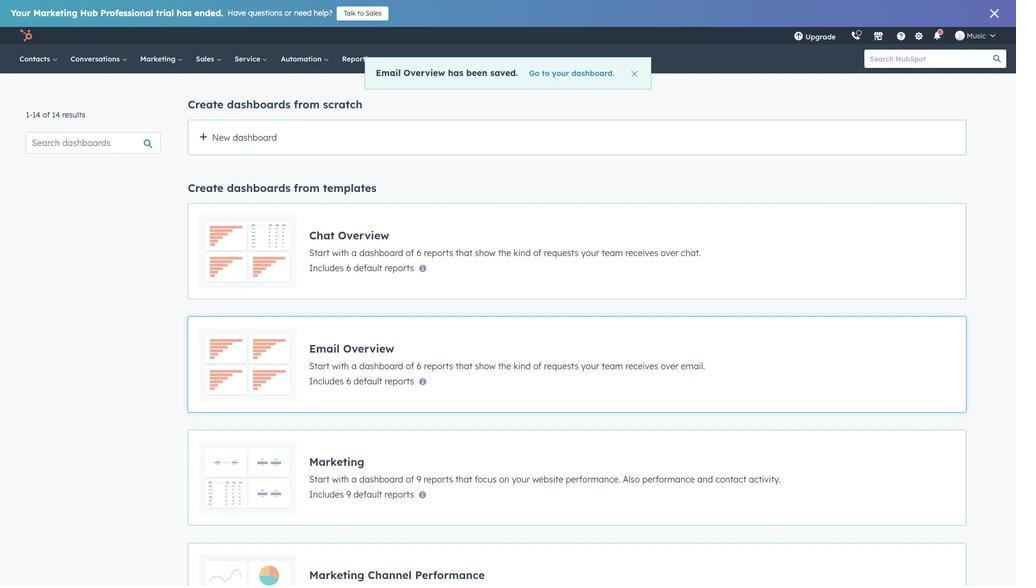 Task type: vqa. For each thing, say whether or not it's contained in the screenshot.
provation design studio in the top of the page
no



Task type: locate. For each thing, give the bounding box(es) containing it.
chat overview start with a dashboard of 6 reports that show the kind of requests your team receives over chat.
[[309, 229, 701, 258]]

email inside email overview start with a dashboard of 6 reports that show the kind of requests your team receives over email.
[[309, 342, 340, 355]]

help button
[[892, 27, 910, 44]]

1 receives from the top
[[625, 247, 658, 258]]

0 vertical spatial over
[[661, 247, 679, 258]]

1 create from the top
[[188, 98, 224, 111]]

marketing inside marketing start with a dashboard of 9 reports that focus on your website performance. also performance and contact activity.
[[309, 455, 364, 469]]

1 vertical spatial over
[[661, 361, 679, 372]]

with inside "chat overview start with a dashboard of 6 reports that show the kind of requests your team receives over chat."
[[332, 247, 349, 258]]

1 horizontal spatial 9
[[417, 474, 421, 485]]

0 vertical spatial has
[[177, 8, 192, 18]]

0 vertical spatial receives
[[625, 247, 658, 258]]

over
[[661, 247, 679, 258], [661, 361, 679, 372]]

1 vertical spatial a
[[351, 361, 357, 372]]

1 vertical spatial default
[[354, 376, 382, 387]]

hubspot link
[[13, 29, 40, 42]]

2 vertical spatial a
[[351, 474, 357, 485]]

2 over from the top
[[661, 361, 679, 372]]

show inside email overview start with a dashboard of 6 reports that show the kind of requests your team receives over email.
[[475, 361, 496, 372]]

to right go
[[542, 69, 550, 78]]

start
[[309, 247, 330, 258], [309, 361, 330, 372], [309, 474, 330, 485]]

team inside "chat overview start with a dashboard of 6 reports that show the kind of requests your team receives over chat."
[[602, 247, 623, 258]]

show for chat overview
[[475, 247, 496, 258]]

2 with from the top
[[332, 361, 349, 372]]

1 none checkbox from the top
[[188, 203, 967, 300]]

of
[[43, 110, 50, 120], [406, 247, 414, 258], [533, 247, 542, 258], [406, 361, 414, 372], [533, 361, 542, 372], [406, 474, 414, 485]]

1 vertical spatial create
[[188, 181, 224, 195]]

start inside "chat overview start with a dashboard of 6 reports that show the kind of requests your team receives over chat."
[[309, 247, 330, 258]]

reports
[[424, 247, 453, 258], [385, 263, 414, 273], [424, 361, 453, 372], [385, 376, 414, 387], [424, 474, 453, 485], [385, 489, 414, 500]]

1 14 from the left
[[32, 110, 40, 120]]

includes 6 default reports
[[309, 263, 414, 273], [309, 376, 414, 387]]

1 vertical spatial the
[[498, 361, 511, 372]]

has left been
[[448, 67, 463, 78]]

0 vertical spatial overview
[[404, 67, 445, 78]]

1 vertical spatial team
[[602, 361, 623, 372]]

from
[[294, 98, 320, 111], [294, 181, 320, 195]]

2 vertical spatial default
[[353, 489, 382, 500]]

create for create dashboards from scratch
[[188, 98, 224, 111]]

3 start from the top
[[309, 474, 330, 485]]

requests inside "chat overview start with a dashboard of 6 reports that show the kind of requests your team receives over chat."
[[544, 247, 579, 258]]

saved.
[[490, 67, 518, 78]]

over inside email overview start with a dashboard of 6 reports that show the kind of requests your team receives over email.
[[661, 361, 679, 372]]

calling icon button
[[847, 29, 865, 43]]

ended.
[[194, 8, 223, 18]]

1 vertical spatial 9
[[346, 489, 351, 500]]

overview
[[404, 67, 445, 78], [338, 229, 389, 242], [343, 342, 394, 355]]

none checkbox containing email overview
[[188, 317, 967, 413]]

0 vertical spatial show
[[475, 247, 496, 258]]

team for chat overview
[[602, 247, 623, 258]]

2 create from the top
[[188, 181, 224, 195]]

default for marketing
[[353, 489, 382, 500]]

1 includes 6 default reports from the top
[[309, 263, 414, 273]]

0 vertical spatial that
[[456, 247, 473, 258]]

email
[[376, 67, 401, 78], [309, 342, 340, 355]]

default inside email overview checkbox
[[354, 376, 382, 387]]

1 vertical spatial includes
[[309, 376, 344, 387]]

start for email
[[309, 361, 330, 372]]

upgrade image
[[794, 32, 803, 42]]

help?
[[314, 8, 333, 18]]

talk
[[344, 9, 356, 17]]

includes
[[309, 263, 344, 273], [309, 376, 344, 387], [309, 489, 344, 500]]

that inside "chat overview start with a dashboard of 6 reports that show the kind of requests your team receives over chat."
[[456, 247, 473, 258]]

marketing down trial
[[140, 55, 178, 63]]

over inside "chat overview start with a dashboard of 6 reports that show the kind of requests your team receives over chat."
[[661, 247, 679, 258]]

1 horizontal spatial email
[[376, 67, 401, 78]]

the inside email overview start with a dashboard of 6 reports that show the kind of requests your team receives over email.
[[498, 361, 511, 372]]

3 that from the top
[[456, 474, 472, 485]]

1 over from the top
[[661, 247, 679, 258]]

show for email overview
[[475, 361, 496, 372]]

default inside chat overview checkbox
[[354, 263, 382, 273]]

requests inside email overview start with a dashboard of 6 reports that show the kind of requests your team receives over email.
[[544, 361, 579, 372]]

create down new
[[188, 181, 224, 195]]

1-14 of 14 results
[[26, 110, 85, 120]]

marketing for marketing
[[140, 55, 178, 63]]

default
[[354, 263, 382, 273], [354, 376, 382, 387], [353, 489, 382, 500]]

team
[[602, 247, 623, 258], [602, 361, 623, 372]]

that inside email overview start with a dashboard of 6 reports that show the kind of requests your team receives over email.
[[456, 361, 473, 372]]

to
[[358, 9, 364, 17], [542, 69, 550, 78]]

0 horizontal spatial email
[[309, 342, 340, 355]]

2 vertical spatial none checkbox
[[188, 430, 967, 526]]

includes for marketing
[[309, 489, 344, 500]]

conversations
[[71, 55, 122, 63]]

2 dashboards from the top
[[227, 181, 291, 195]]

templates
[[323, 181, 377, 195]]

0 vertical spatial default
[[354, 263, 382, 273]]

to for talk
[[358, 9, 364, 17]]

sales
[[366, 9, 382, 17], [196, 55, 216, 63]]

start inside marketing start with a dashboard of 9 reports that focus on your website performance. also performance and contact activity.
[[309, 474, 330, 485]]

menu item
[[843, 27, 846, 44]]

None checkbox
[[188, 203, 967, 300], [188, 317, 967, 413], [188, 430, 967, 526]]

includes inside email overview checkbox
[[309, 376, 344, 387]]

a inside email overview start with a dashboard of 6 reports that show the kind of requests your team receives over email.
[[351, 361, 357, 372]]

a inside "chat overview start with a dashboard of 6 reports that show the kind of requests your team receives over chat."
[[351, 247, 357, 258]]

sales right talk
[[366, 9, 382, 17]]

a for chat
[[351, 247, 357, 258]]

2 from from the top
[[294, 181, 320, 195]]

team inside email overview start with a dashboard of 6 reports that show the kind of requests your team receives over email.
[[602, 361, 623, 372]]

Search search field
[[26, 132, 161, 154]]

marketing channel performance
[[309, 569, 485, 582]]

service link
[[228, 44, 274, 73]]

search button
[[988, 50, 1006, 68]]

to inside email overview has been saved. alert
[[542, 69, 550, 78]]

create dashboards from scratch
[[188, 98, 362, 111]]

1 vertical spatial receives
[[625, 361, 658, 372]]

1 horizontal spatial 14
[[52, 110, 60, 120]]

1 that from the top
[[456, 247, 473, 258]]

that for email overview
[[456, 361, 473, 372]]

0 vertical spatial kind
[[514, 247, 531, 258]]

receives
[[625, 247, 658, 258], [625, 361, 658, 372]]

0 vertical spatial includes
[[309, 263, 344, 273]]

2 receives from the top
[[625, 361, 658, 372]]

3 none checkbox from the top
[[188, 430, 967, 526]]

0 vertical spatial requests
[[544, 247, 579, 258]]

0 vertical spatial to
[[358, 9, 364, 17]]

to right talk
[[358, 9, 364, 17]]

1 vertical spatial from
[[294, 181, 320, 195]]

0 vertical spatial a
[[351, 247, 357, 258]]

1 vertical spatial with
[[332, 361, 349, 372]]

scratch
[[323, 98, 362, 111]]

3 includes from the top
[[309, 489, 344, 500]]

from left scratch
[[294, 98, 320, 111]]

dashboards
[[227, 98, 291, 111], [227, 181, 291, 195]]

2 vertical spatial with
[[332, 474, 349, 485]]

close image
[[990, 9, 999, 18]]

1 vertical spatial has
[[448, 67, 463, 78]]

your inside "chat overview start with a dashboard of 6 reports that show the kind of requests your team receives over chat."
[[581, 247, 599, 258]]

marketplaces button
[[867, 27, 890, 44]]

that
[[456, 247, 473, 258], [456, 361, 473, 372], [456, 474, 472, 485]]

show
[[475, 247, 496, 258], [475, 361, 496, 372]]

dashboard
[[233, 132, 277, 143], [359, 247, 403, 258], [359, 361, 403, 372], [359, 474, 403, 485]]

0 vertical spatial email
[[376, 67, 401, 78]]

that for chat overview
[[456, 247, 473, 258]]

0 horizontal spatial to
[[358, 9, 364, 17]]

includes for chat
[[309, 263, 344, 273]]

dashboards up new dashboard
[[227, 98, 291, 111]]

1 includes from the top
[[309, 263, 344, 273]]

chat
[[309, 229, 335, 242]]

6
[[417, 247, 422, 258], [346, 263, 351, 273], [417, 361, 422, 372], [346, 376, 351, 387]]

with inside email overview start with a dashboard of 6 reports that show the kind of requests your team receives over email.
[[332, 361, 349, 372]]

2 includes from the top
[[309, 376, 344, 387]]

receives for chat overview
[[625, 247, 658, 258]]

overview inside email overview start with a dashboard of 6 reports that show the kind of requests your team receives over email.
[[343, 342, 394, 355]]

automation link
[[274, 44, 336, 73]]

kind
[[514, 247, 531, 258], [514, 361, 531, 372]]

talk to sales
[[344, 9, 382, 17]]

1 the from the top
[[498, 247, 511, 258]]

channel
[[368, 569, 412, 582]]

professional
[[101, 8, 153, 18]]

kind inside "chat overview start with a dashboard of 6 reports that show the kind of requests your team receives over chat."
[[514, 247, 531, 258]]

trial
[[156, 8, 174, 18]]

2 vertical spatial that
[[456, 474, 472, 485]]

9
[[417, 474, 421, 485], [346, 489, 351, 500]]

none checkbox containing marketing
[[188, 430, 967, 526]]

with for chat
[[332, 247, 349, 258]]

start inside email overview start with a dashboard of 6 reports that show the kind of requests your team receives over email.
[[309, 361, 330, 372]]

0 vertical spatial none checkbox
[[188, 203, 967, 300]]

chat.
[[681, 247, 701, 258]]

1 vertical spatial includes 6 default reports
[[309, 376, 414, 387]]

your
[[552, 69, 569, 78], [581, 247, 599, 258], [581, 361, 599, 372], [512, 474, 530, 485]]

has right trial
[[177, 8, 192, 18]]

2 includes 6 default reports from the top
[[309, 376, 414, 387]]

includes inside chat overview checkbox
[[309, 263, 344, 273]]

1 vertical spatial start
[[309, 361, 330, 372]]

reporting
[[342, 55, 379, 63]]

1 horizontal spatial to
[[542, 69, 550, 78]]

0 horizontal spatial 14
[[32, 110, 40, 120]]

2 14 from the left
[[52, 110, 60, 120]]

sales inside button
[[366, 9, 382, 17]]

0 vertical spatial start
[[309, 247, 330, 258]]

create up new
[[188, 98, 224, 111]]

has
[[177, 8, 192, 18], [448, 67, 463, 78]]

team for email overview
[[602, 361, 623, 372]]

0 vertical spatial dashboards
[[227, 98, 291, 111]]

1 team from the top
[[602, 247, 623, 258]]

automation
[[281, 55, 324, 63]]

1 vertical spatial email
[[309, 342, 340, 355]]

1 with from the top
[[332, 247, 349, 258]]

create for create dashboards from templates
[[188, 181, 224, 195]]

performance
[[415, 569, 485, 582]]

your inside marketing start with a dashboard of 9 reports that focus on your website performance. also performance and contact activity.
[[512, 474, 530, 485]]

0 vertical spatial sales
[[366, 9, 382, 17]]

0 vertical spatial with
[[332, 247, 349, 258]]

sales left service
[[196, 55, 216, 63]]

marketing start with a dashboard of 9 reports that focus on your website performance. also performance and contact activity.
[[309, 455, 781, 485]]

0 vertical spatial the
[[498, 247, 511, 258]]

1 kind from the top
[[514, 247, 531, 258]]

over left email.
[[661, 361, 679, 372]]

marketing left channel
[[309, 569, 364, 582]]

1 vertical spatial overview
[[338, 229, 389, 242]]

marketplaces image
[[874, 32, 883, 42]]

contacts link
[[13, 44, 64, 73]]

overview inside "chat overview start with a dashboard of 6 reports that show the kind of requests your team receives over chat."
[[338, 229, 389, 242]]

includes inside marketing checkbox
[[309, 489, 344, 500]]

1 vertical spatial show
[[475, 361, 496, 372]]

marketing
[[33, 8, 77, 18], [140, 55, 178, 63], [309, 455, 364, 469], [309, 569, 364, 582]]

2 a from the top
[[351, 361, 357, 372]]

3 a from the top
[[351, 474, 357, 485]]

show inside "chat overview start with a dashboard of 6 reports that show the kind of requests your team receives over chat."
[[475, 247, 496, 258]]

to inside button
[[358, 9, 364, 17]]

1 horizontal spatial sales
[[366, 9, 382, 17]]

1 from from the top
[[294, 98, 320, 111]]

the
[[498, 247, 511, 258], [498, 361, 511, 372]]

receives inside "chat overview start with a dashboard of 6 reports that show the kind of requests your team receives over chat."
[[625, 247, 658, 258]]

1 show from the top
[[475, 247, 496, 258]]

1 horizontal spatial has
[[448, 67, 463, 78]]

a
[[351, 247, 357, 258], [351, 361, 357, 372], [351, 474, 357, 485]]

search image
[[993, 55, 1001, 63]]

1 vertical spatial to
[[542, 69, 550, 78]]

none checkbox email overview
[[188, 317, 967, 413]]

default for email overview
[[354, 376, 382, 387]]

2 vertical spatial start
[[309, 474, 330, 485]]

none checkbox containing chat overview
[[188, 203, 967, 300]]

1 vertical spatial that
[[456, 361, 473, 372]]

marketing inside option
[[309, 569, 364, 582]]

requests
[[544, 247, 579, 258], [544, 361, 579, 372]]

0 vertical spatial 9
[[417, 474, 421, 485]]

0 horizontal spatial sales
[[196, 55, 216, 63]]

overview inside email overview has been saved. alert
[[404, 67, 445, 78]]

close image
[[632, 71, 638, 77]]

create
[[188, 98, 224, 111], [188, 181, 224, 195]]

2 that from the top
[[456, 361, 473, 372]]

0 vertical spatial create
[[188, 98, 224, 111]]

chat overview image
[[199, 215, 296, 288]]

0 vertical spatial includes 6 default reports
[[309, 263, 414, 273]]

0 vertical spatial from
[[294, 98, 320, 111]]

email for email overview has been saved.
[[376, 67, 401, 78]]

your inside email overview has been saved. alert
[[552, 69, 569, 78]]

3 with from the top
[[332, 474, 349, 485]]

1 vertical spatial kind
[[514, 361, 531, 372]]

2 show from the top
[[475, 361, 496, 372]]

dashboard inside marketing start with a dashboard of 9 reports that focus on your website performance. also performance and contact activity.
[[359, 474, 403, 485]]

2 the from the top
[[498, 361, 511, 372]]

2 start from the top
[[309, 361, 330, 372]]

marketing up includes 9 default reports
[[309, 455, 364, 469]]

from left templates
[[294, 181, 320, 195]]

default inside marketing checkbox
[[353, 489, 382, 500]]

email for email overview start with a dashboard of 6 reports that show the kind of requests your team receives over email.
[[309, 342, 340, 355]]

2 vertical spatial includes
[[309, 489, 344, 500]]

the inside "chat overview start with a dashboard of 6 reports that show the kind of requests your team receives over chat."
[[498, 247, 511, 258]]

contacts
[[19, 55, 52, 63]]

1 vertical spatial dashboards
[[227, 181, 291, 195]]

2 team from the top
[[602, 361, 623, 372]]

kind inside email overview start with a dashboard of 6 reports that show the kind of requests your team receives over email.
[[514, 361, 531, 372]]

1 a from the top
[[351, 247, 357, 258]]

2 requests from the top
[[544, 361, 579, 372]]

new
[[212, 132, 230, 143]]

2 vertical spatial overview
[[343, 342, 394, 355]]

1 vertical spatial requests
[[544, 361, 579, 372]]

14
[[32, 110, 40, 120], [52, 110, 60, 120]]

your marketing hub professional trial has ended. have questions or need help?
[[11, 8, 333, 18]]

settings link
[[912, 30, 926, 41]]

receives inside email overview start with a dashboard of 6 reports that show the kind of requests your team receives over email.
[[625, 361, 658, 372]]

receives left email.
[[625, 361, 658, 372]]

0 horizontal spatial has
[[177, 8, 192, 18]]

a inside marketing start with a dashboard of 9 reports that focus on your website performance. also performance and contact activity.
[[351, 474, 357, 485]]

and
[[697, 474, 713, 485]]

email overview has been saved. alert
[[365, 57, 652, 90]]

reports inside email overview start with a dashboard of 6 reports that show the kind of requests your team receives over email.
[[424, 361, 453, 372]]

focus
[[475, 474, 497, 485]]

1 vertical spatial none checkbox
[[188, 317, 967, 413]]

2 kind from the top
[[514, 361, 531, 372]]

receives left chat.
[[625, 247, 658, 258]]

requests for email overview
[[544, 361, 579, 372]]

dashboards down new dashboard
[[227, 181, 291, 195]]

2 none checkbox from the top
[[188, 317, 967, 413]]

email inside alert
[[376, 67, 401, 78]]

1 requests from the top
[[544, 247, 579, 258]]

0 vertical spatial team
[[602, 247, 623, 258]]

6 inside email overview start with a dashboard of 6 reports that show the kind of requests your team receives over email.
[[417, 361, 422, 372]]

need
[[294, 8, 312, 18]]

1 dashboards from the top
[[227, 98, 291, 111]]

menu
[[786, 27, 1003, 44]]

over left chat.
[[661, 247, 679, 258]]

dashboard.
[[572, 69, 614, 78]]

1 start from the top
[[309, 247, 330, 258]]

performance
[[642, 474, 695, 485]]

over for email overview
[[661, 361, 679, 372]]

upgrade
[[806, 32, 836, 41]]



Task type: describe. For each thing, give the bounding box(es) containing it.
your
[[11, 8, 31, 18]]

none checkbox marketing
[[188, 430, 967, 526]]

email overview start with a dashboard of 6 reports that show the kind of requests your team receives over email.
[[309, 342, 705, 372]]

marketing link
[[134, 44, 189, 73]]

email overview image
[[199, 328, 296, 401]]

the for chat overview
[[498, 247, 511, 258]]

reporting link
[[336, 44, 390, 73]]

includes for email
[[309, 376, 344, 387]]

or
[[285, 8, 292, 18]]

default for chat overview
[[354, 263, 382, 273]]

start for chat
[[309, 247, 330, 258]]

New dashboard checkbox
[[188, 120, 967, 155]]

email.
[[681, 361, 705, 372]]

website
[[532, 474, 563, 485]]

also
[[623, 474, 640, 485]]

overview for chat overview
[[338, 229, 389, 242]]

that inside marketing start with a dashboard of 9 reports that focus on your website performance. also performance and contact activity.
[[456, 474, 472, 485]]

go to your dashboard.
[[529, 69, 614, 78]]

settings image
[[914, 32, 924, 41]]

email overview has been saved.
[[376, 67, 518, 78]]

questions
[[248, 8, 282, 18]]

hub
[[80, 8, 98, 18]]

greg robinson image
[[955, 31, 965, 40]]

marketing channel performance image
[[199, 555, 296, 587]]

with inside marketing start with a dashboard of 9 reports that focus on your website performance. also performance and contact activity.
[[332, 474, 349, 485]]

hubspot image
[[19, 29, 32, 42]]

dashboard inside email overview start with a dashboard of 6 reports that show the kind of requests your team receives over email.
[[359, 361, 403, 372]]

calling icon image
[[851, 31, 861, 41]]

from for scratch
[[294, 98, 320, 111]]

none checkbox chat overview
[[188, 203, 967, 300]]

kind for chat overview
[[514, 247, 531, 258]]

1 vertical spatial sales
[[196, 55, 216, 63]]

create dashboards from templates
[[188, 181, 377, 195]]

Search HubSpot search field
[[865, 50, 997, 68]]

receives for email overview
[[625, 361, 658, 372]]

9 inside marketing start with a dashboard of 9 reports that focus on your website performance. also performance and contact activity.
[[417, 474, 421, 485]]

kind for email overview
[[514, 361, 531, 372]]

includes 6 default reports for chat
[[309, 263, 414, 273]]

music
[[967, 31, 986, 40]]

marketing for marketing start with a dashboard of 9 reports that focus on your website performance. also performance and contact activity.
[[309, 455, 364, 469]]

performance.
[[566, 474, 620, 485]]

includes 6 default reports for email
[[309, 376, 414, 387]]

go
[[529, 69, 540, 78]]

of inside marketing start with a dashboard of 9 reports that focus on your website performance. also performance and contact activity.
[[406, 474, 414, 485]]

help image
[[896, 32, 906, 42]]

from for templates
[[294, 181, 320, 195]]

sales link
[[189, 44, 228, 73]]

a for email
[[351, 361, 357, 372]]

conversations link
[[64, 44, 134, 73]]

music button
[[949, 27, 1002, 44]]

your inside email overview start with a dashboard of 6 reports that show the kind of requests your team receives over email.
[[581, 361, 599, 372]]

activity.
[[749, 474, 781, 485]]

marketing image
[[199, 441, 296, 515]]

results
[[62, 110, 85, 120]]

marketing for marketing channel performance
[[309, 569, 364, 582]]

reports inside marketing start with a dashboard of 9 reports that focus on your website performance. also performance and contact activity.
[[424, 474, 453, 485]]

reports inside "chat overview start with a dashboard of 6 reports that show the kind of requests your team receives over chat."
[[424, 247, 453, 258]]

1-
[[26, 110, 32, 120]]

have
[[228, 8, 246, 18]]

marketing left hub
[[33, 8, 77, 18]]

6 inside "chat overview start with a dashboard of 6 reports that show the kind of requests your team receives over chat."
[[417, 247, 422, 258]]

over for chat overview
[[661, 247, 679, 258]]

dashboard inside option
[[233, 132, 277, 143]]

to for go
[[542, 69, 550, 78]]

the for email overview
[[498, 361, 511, 372]]

go to your dashboard. link
[[529, 69, 614, 78]]

new dashboard
[[212, 132, 277, 143]]

dashboard inside "chat overview start with a dashboard of 6 reports that show the kind of requests your team receives over chat."
[[359, 247, 403, 258]]

with for email
[[332, 361, 349, 372]]

Marketing Channel Performance checkbox
[[188, 543, 967, 587]]

overview for email overview
[[343, 342, 394, 355]]

dashboards for scratch
[[227, 98, 291, 111]]

notifications image
[[932, 32, 942, 42]]

requests for chat overview
[[544, 247, 579, 258]]

on
[[499, 474, 509, 485]]

has inside alert
[[448, 67, 463, 78]]

talk to sales button
[[337, 6, 389, 21]]

notifications button
[[928, 27, 946, 44]]

contact
[[716, 474, 747, 485]]

0 horizontal spatial 9
[[346, 489, 351, 500]]

menu containing music
[[786, 27, 1003, 44]]

been
[[466, 67, 488, 78]]

service
[[235, 55, 263, 63]]

includes 9 default reports
[[309, 489, 414, 500]]

dashboards for templates
[[227, 181, 291, 195]]



